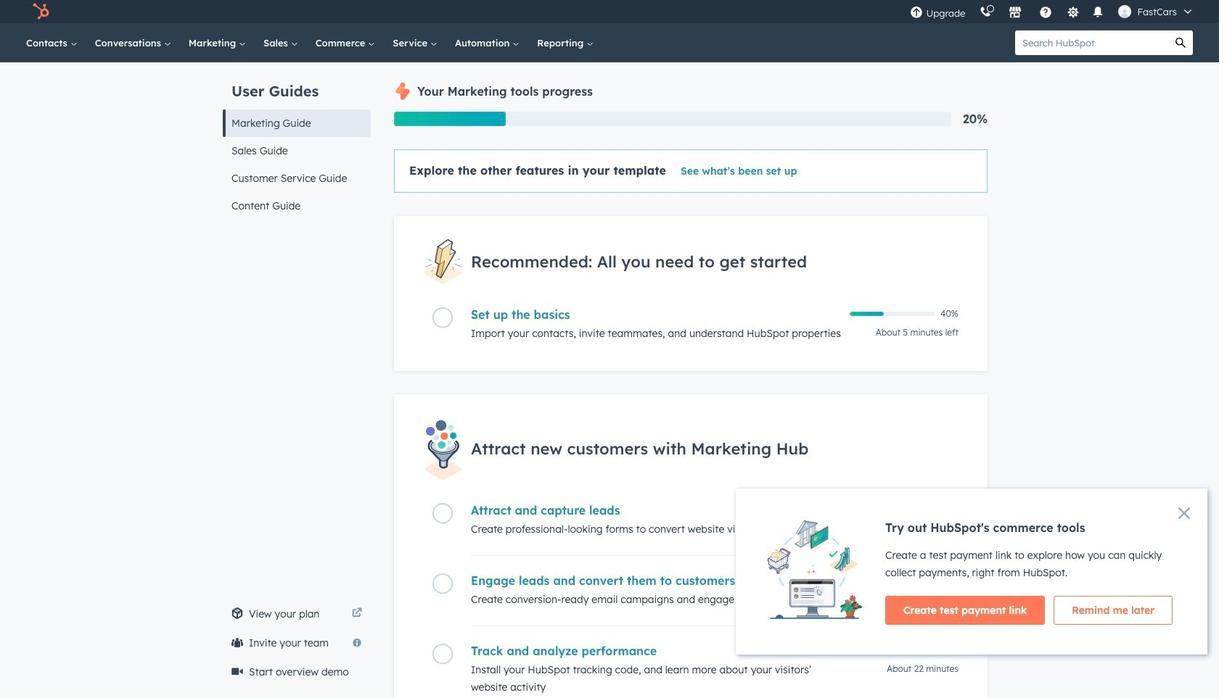 Task type: locate. For each thing, give the bounding box(es) containing it.
close image
[[1179, 508, 1190, 520]]

menu
[[903, 0, 1202, 23]]

link opens in a new window image
[[352, 606, 362, 623], [352, 609, 362, 620]]

progress bar
[[394, 112, 506, 126]]

Search HubSpot search field
[[1015, 30, 1168, 55]]

christina overa image
[[1119, 5, 1132, 18]]



Task type: describe. For each thing, give the bounding box(es) containing it.
user guides element
[[223, 62, 371, 220]]

marketplaces image
[[1009, 7, 1022, 20]]

2 link opens in a new window image from the top
[[352, 609, 362, 620]]

1 link opens in a new window image from the top
[[352, 606, 362, 623]]

[object object] complete progress bar
[[850, 312, 884, 317]]



Task type: vqa. For each thing, say whether or not it's contained in the screenshot.
Christina Overa icon
yes



